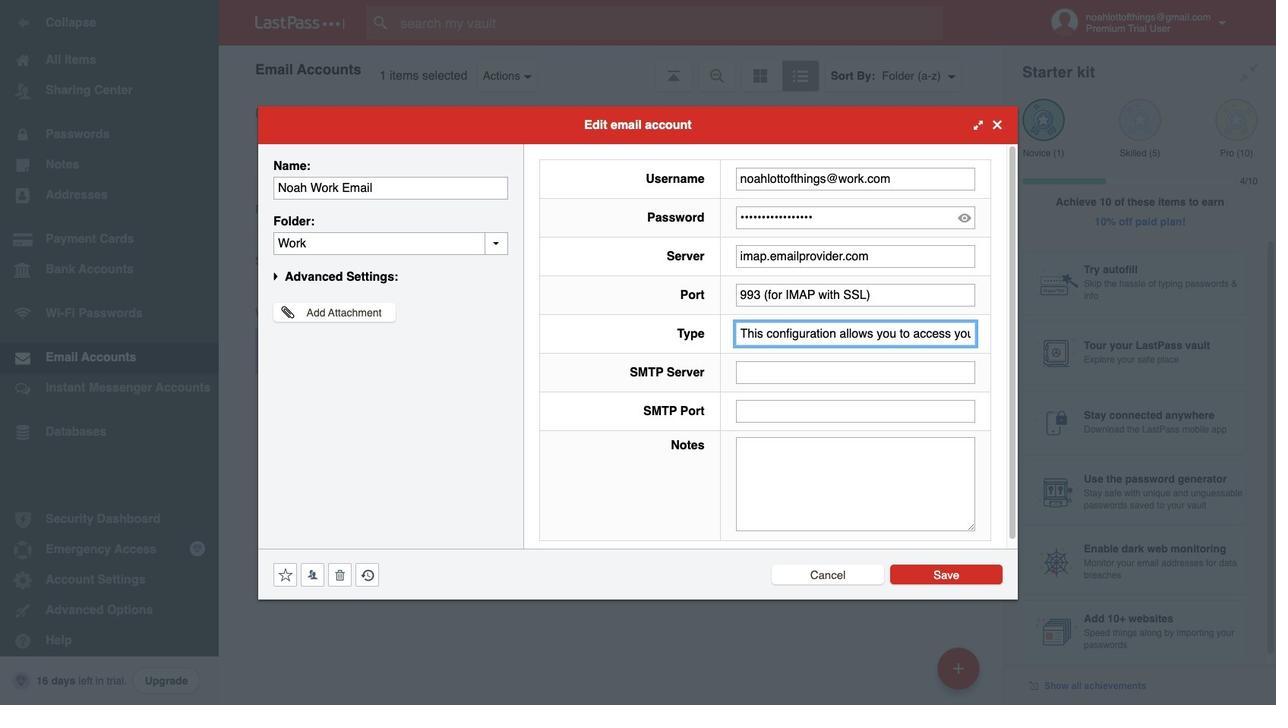 Task type: locate. For each thing, give the bounding box(es) containing it.
main navigation navigation
[[0, 0, 219, 706]]

None text field
[[736, 322, 975, 345], [736, 361, 975, 384], [736, 400, 975, 423], [736, 322, 975, 345], [736, 361, 975, 384], [736, 400, 975, 423]]

lastpass image
[[255, 16, 345, 30]]

dialog
[[258, 106, 1018, 600]]

None password field
[[736, 206, 975, 229]]

None text field
[[736, 167, 975, 190], [273, 177, 508, 199], [273, 232, 508, 255], [736, 245, 975, 268], [736, 284, 975, 307], [736, 437, 975, 531], [736, 167, 975, 190], [273, 177, 508, 199], [273, 232, 508, 255], [736, 245, 975, 268], [736, 284, 975, 307], [736, 437, 975, 531]]



Task type: describe. For each thing, give the bounding box(es) containing it.
new item image
[[953, 664, 964, 674]]

vault options navigation
[[219, 46, 1004, 91]]

search my vault text field
[[366, 6, 973, 39]]

new item navigation
[[932, 643, 989, 706]]

Search search field
[[366, 6, 973, 39]]



